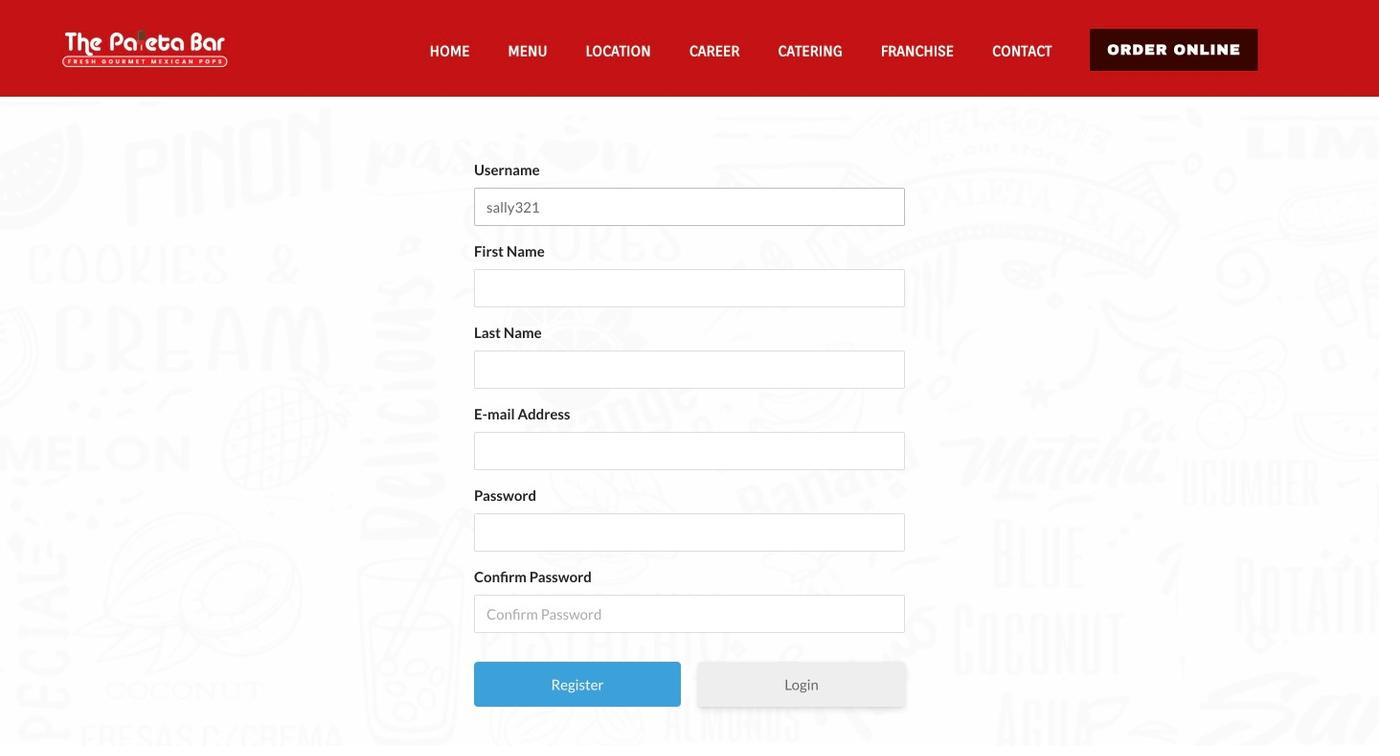 Task type: vqa. For each thing, say whether or not it's contained in the screenshot.
text box
yes



Task type: locate. For each thing, give the bounding box(es) containing it.
None password field
[[474, 514, 905, 552]]

None submit
[[474, 662, 681, 707]]

None text field
[[474, 188, 905, 226], [474, 351, 905, 389], [474, 188, 905, 226], [474, 351, 905, 389]]

None text field
[[474, 269, 905, 308], [474, 432, 905, 470], [474, 269, 905, 308], [474, 432, 905, 470]]



Task type: describe. For each thing, give the bounding box(es) containing it.
Confirm Password password field
[[474, 595, 905, 633]]



